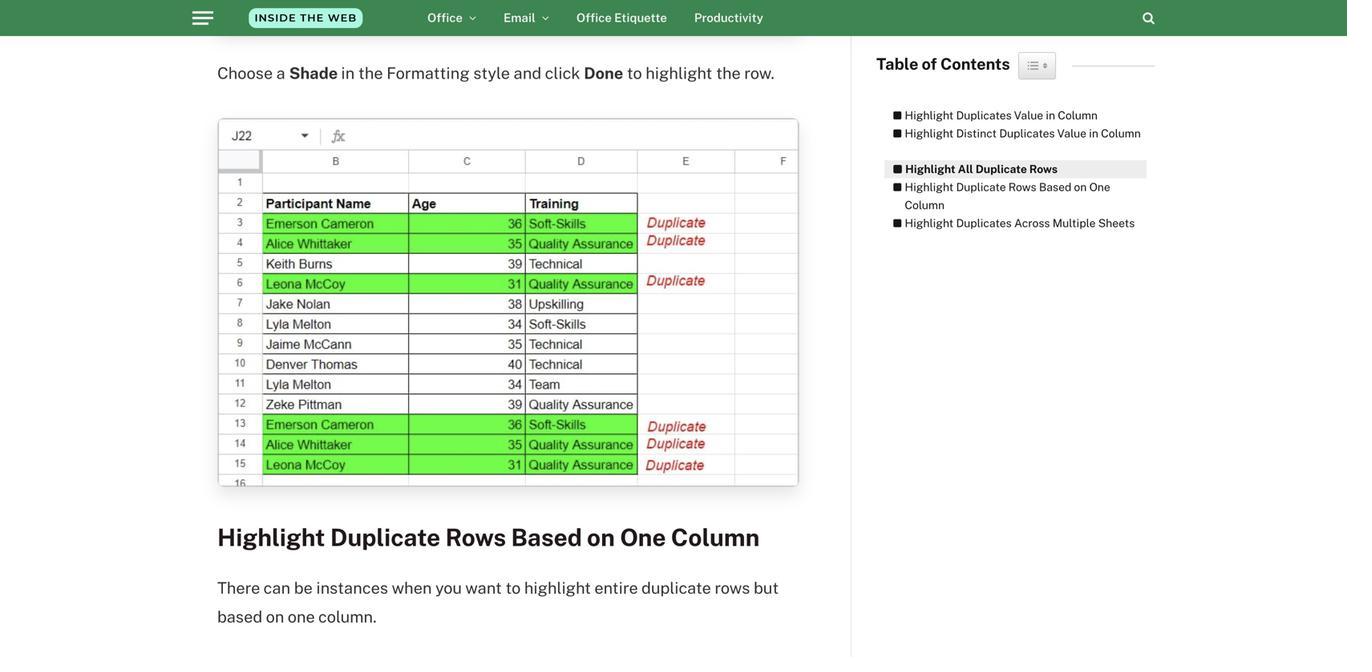Task type: locate. For each thing, give the bounding box(es) containing it.
2 vertical spatial rows
[[446, 524, 506, 552]]

the right shade
[[358, 64, 383, 83]]

highlight all duplicate rows link
[[885, 161, 1058, 179]]

etiquette
[[615, 11, 667, 25]]

2 vertical spatial in
[[1089, 127, 1099, 140]]

1 horizontal spatial in
[[1046, 109, 1056, 122]]

duplicate
[[642, 579, 711, 598]]

want
[[465, 579, 502, 598]]

click
[[545, 64, 580, 83]]

0 horizontal spatial on
[[266, 608, 284, 627]]

2 office from the left
[[577, 11, 612, 25]]

1 horizontal spatial based
[[1039, 181, 1072, 194]]

2 horizontal spatial in
[[1089, 127, 1099, 140]]

1 horizontal spatial on
[[587, 524, 615, 552]]

0 vertical spatial based
[[1039, 181, 1072, 194]]

based
[[1039, 181, 1072, 194], [511, 524, 582, 552]]

0 horizontal spatial based
[[511, 524, 582, 552]]

1 vertical spatial to
[[506, 579, 521, 598]]

highlight all duplicate rows highlight duplicate rows based on one column highlight duplicates across multiple sheets
[[905, 163, 1135, 230]]

2 the from the left
[[716, 64, 741, 83]]

duplicate down the highlight all duplicate rows 'link' on the right top of the page
[[956, 181, 1006, 194]]

there
[[217, 579, 260, 598]]

one up sheets at the top right
[[1090, 181, 1111, 194]]

0 vertical spatial in
[[341, 64, 355, 83]]

highlight distinct duplicates value in column link
[[885, 125, 1141, 143]]

on left one on the bottom left of page
[[266, 608, 284, 627]]

choose
[[217, 64, 273, 83]]

in
[[341, 64, 355, 83], [1046, 109, 1056, 122], [1089, 127, 1099, 140]]

there can be instances when you want to highlight entire duplicate rows but based on one column.
[[217, 579, 779, 627]]

highlight
[[905, 109, 954, 122], [905, 127, 954, 140], [906, 163, 956, 176], [905, 181, 954, 194], [905, 216, 954, 230], [217, 524, 325, 552]]

highlight duplicates across multiple sheets link
[[885, 214, 1135, 232]]

the left row.
[[716, 64, 741, 83]]

to right want
[[506, 579, 521, 598]]

1 horizontal spatial the
[[716, 64, 741, 83]]

highlight
[[646, 64, 713, 83], [524, 579, 591, 598]]

multiple
[[1053, 216, 1096, 230]]

0 horizontal spatial to
[[506, 579, 521, 598]]

2 vertical spatial on
[[266, 608, 284, 627]]

office etiquette
[[577, 11, 667, 25]]

value
[[1014, 109, 1044, 122], [1058, 127, 1087, 140]]

1 office from the left
[[428, 11, 463, 25]]

to
[[627, 64, 642, 83], [506, 579, 521, 598]]

1 horizontal spatial value
[[1058, 127, 1087, 140]]

duplicates up 'distinct'
[[956, 109, 1012, 122]]

rows up want
[[446, 524, 506, 552]]

0 vertical spatial highlight
[[646, 64, 713, 83]]

1 vertical spatial in
[[1046, 109, 1056, 122]]

0 horizontal spatial one
[[620, 524, 666, 552]]

duplicate up when
[[330, 524, 440, 552]]

1 vertical spatial one
[[620, 524, 666, 552]]

office left etiquette
[[577, 11, 612, 25]]

on up multiple at the top right
[[1074, 181, 1087, 194]]

0 horizontal spatial the
[[358, 64, 383, 83]]

highlight duplicates value in column link
[[885, 107, 1098, 125]]

highlight down etiquette
[[646, 64, 713, 83]]

rows
[[1030, 163, 1058, 176], [1009, 181, 1037, 194], [446, 524, 506, 552]]

and
[[514, 64, 542, 83]]

0 vertical spatial on
[[1074, 181, 1087, 194]]

office up formatting
[[428, 11, 463, 25]]

in for value
[[1046, 109, 1056, 122]]

to inside the there can be instances when you want to highlight entire duplicate rows but based on one column.
[[506, 579, 521, 598]]

duplicate
[[976, 163, 1027, 176], [956, 181, 1006, 194], [330, 524, 440, 552]]

1 horizontal spatial to
[[627, 64, 642, 83]]

0 vertical spatial value
[[1014, 109, 1044, 122]]

duplicates down highlight duplicates value in column link
[[1000, 127, 1055, 140]]

rows up across
[[1009, 181, 1037, 194]]

the
[[358, 64, 383, 83], [716, 64, 741, 83]]

column.
[[318, 608, 377, 627]]

1 horizontal spatial office
[[577, 11, 612, 25]]

0 horizontal spatial value
[[1014, 109, 1044, 122]]

1 horizontal spatial one
[[1090, 181, 1111, 194]]

2 horizontal spatial on
[[1074, 181, 1087, 194]]

one
[[1090, 181, 1111, 194], [620, 524, 666, 552]]

one up the entire
[[620, 524, 666, 552]]

column
[[1058, 109, 1098, 122], [1101, 127, 1141, 140], [905, 199, 945, 212], [671, 524, 760, 552]]

duplicate up highlight duplicate rows based on one column link
[[976, 163, 1027, 176]]

0 vertical spatial one
[[1090, 181, 1111, 194]]

1 vertical spatial highlight
[[524, 579, 591, 598]]

duplicates down highlight duplicate rows based on one column link
[[956, 216, 1012, 230]]

0 horizontal spatial highlight
[[524, 579, 591, 598]]

entire
[[595, 579, 638, 598]]

all
[[958, 163, 974, 176]]

office for office etiquette
[[577, 11, 612, 25]]

on up the entire
[[587, 524, 615, 552]]

choose a shade in the formatting style and click done to highlight the row.
[[217, 64, 775, 83]]

to right 'done'
[[627, 64, 642, 83]]

duplicates
[[956, 109, 1012, 122], [1000, 127, 1055, 140], [956, 216, 1012, 230]]

instances
[[316, 579, 388, 598]]

across
[[1015, 216, 1050, 230]]

1 vertical spatial on
[[587, 524, 615, 552]]

0 horizontal spatial in
[[341, 64, 355, 83]]

one inside highlight all duplicate rows highlight duplicate rows based on one column highlight duplicates across multiple sheets
[[1090, 181, 1111, 194]]

can
[[264, 579, 290, 598]]

highlight left the entire
[[524, 579, 591, 598]]

rows up highlight duplicate rows based on one column link
[[1030, 163, 1058, 176]]

email link
[[490, 0, 563, 36]]

row.
[[745, 64, 775, 83]]

0 horizontal spatial office
[[428, 11, 463, 25]]

on inside highlight all duplicate rows highlight duplicate rows based on one column highlight duplicates across multiple sheets
[[1074, 181, 1087, 194]]

a
[[276, 64, 286, 83]]

on
[[1074, 181, 1087, 194], [587, 524, 615, 552], [266, 608, 284, 627]]

distinct
[[956, 127, 997, 140]]

2 vertical spatial duplicates
[[956, 216, 1012, 230]]

office
[[428, 11, 463, 25], [577, 11, 612, 25]]

column inside highlight all duplicate rows highlight duplicate rows based on one column highlight duplicates across multiple sheets
[[905, 199, 945, 212]]



Task type: vqa. For each thing, say whether or not it's contained in the screenshot.
Data for Tab,
no



Task type: describe. For each thing, give the bounding box(es) containing it.
office for office
[[428, 11, 463, 25]]

0 vertical spatial duplicates
[[956, 109, 1012, 122]]

2 vertical spatial duplicate
[[330, 524, 440, 552]]

1 vertical spatial rows
[[1009, 181, 1037, 194]]

0 vertical spatial duplicate
[[976, 163, 1027, 176]]

when
[[392, 579, 432, 598]]

based
[[217, 608, 263, 627]]

1 vertical spatial duplicates
[[1000, 127, 1055, 140]]

0 vertical spatial to
[[627, 64, 642, 83]]

style
[[474, 64, 510, 83]]

office link
[[414, 0, 490, 36]]

but
[[754, 579, 779, 598]]

highlight duplicate rows based on one column link
[[885, 179, 1147, 214]]

1 vertical spatial value
[[1058, 127, 1087, 140]]

inside the web image
[[225, 0, 386, 36]]

rows
[[715, 579, 750, 598]]

be
[[294, 579, 313, 598]]

productivity link
[[681, 0, 777, 36]]

table
[[877, 54, 919, 73]]

search image
[[1143, 12, 1155, 24]]

office etiquette link
[[563, 0, 681, 36]]

based inside highlight all duplicate rows highlight duplicate rows based on one column highlight duplicates across multiple sheets
[[1039, 181, 1072, 194]]

duplicates inside highlight all duplicate rows highlight duplicate rows based on one column highlight duplicates across multiple sheets
[[956, 216, 1012, 230]]

sheets
[[1099, 216, 1135, 230]]

highlight duplicates value in column highlight distinct duplicates value in column
[[905, 109, 1141, 140]]

done
[[584, 64, 623, 83]]

you
[[436, 579, 462, 598]]

1 the from the left
[[358, 64, 383, 83]]

1 vertical spatial duplicate
[[956, 181, 1006, 194]]

email
[[504, 11, 536, 25]]

formatting
[[387, 64, 470, 83]]

table of contents
[[877, 54, 1010, 73]]

productivity
[[695, 11, 764, 25]]

highlight duplicate rows based on one column
[[217, 524, 760, 552]]

in for shade
[[341, 64, 355, 83]]

highlight inside the there can be instances when you want to highlight entire duplicate rows but based on one column.
[[524, 579, 591, 598]]

one
[[288, 608, 315, 627]]

1 vertical spatial based
[[511, 524, 582, 552]]

contents
[[941, 54, 1010, 73]]

1 horizontal spatial highlight
[[646, 64, 713, 83]]

0 vertical spatial rows
[[1030, 163, 1058, 176]]

of
[[922, 54, 937, 73]]

on inside the there can be instances when you want to highlight entire duplicate rows but based on one column.
[[266, 608, 284, 627]]

shade
[[289, 64, 338, 83]]



